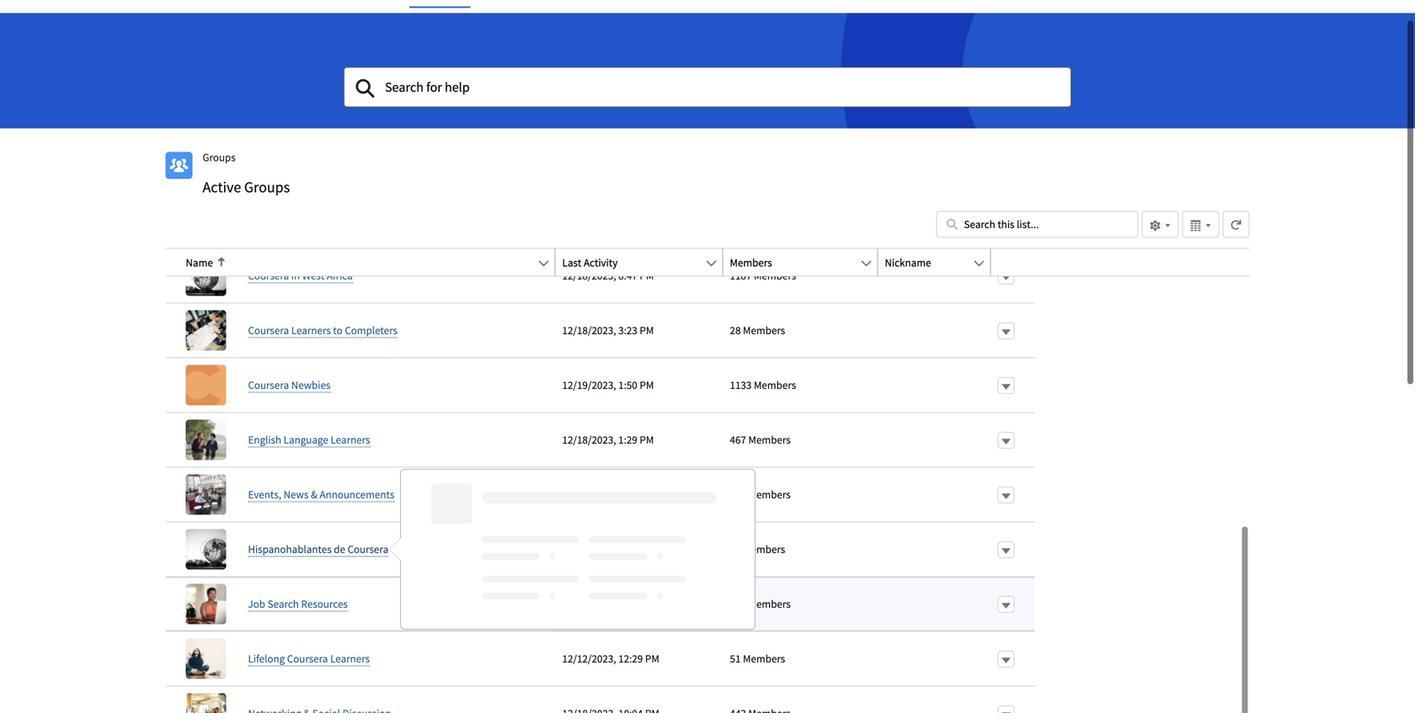 Task type: describe. For each thing, give the bounding box(es) containing it.
Search for help text field
[[344, 67, 1072, 107]]

hispanohablantes de coursera link
[[248, 543, 389, 557]]

activity
[[584, 256, 618, 270]]

last activity button
[[556, 249, 705, 276]]

announcements
[[320, 488, 395, 502]]

lifelong coursera learners link
[[248, 652, 370, 667]]

coursera in west africa
[[248, 269, 353, 283]]

12/18/2023, 1:29 pm
[[562, 433, 654, 447]]

last activity
[[562, 256, 618, 270]]

name button
[[166, 249, 537, 276]]

pm for 12/5/2023, 7:49 pm
[[634, 543, 649, 557]]

8:47
[[618, 269, 638, 283]]

Search Active Groups list view. search field
[[936, 211, 1139, 238]]

pm for 12/19/2023, 7:07 pm
[[640, 597, 654, 611]]

1187
[[730, 269, 752, 283]]

12/5/2023, 7:49 pm
[[562, 543, 649, 557]]

coursera in west africa link
[[248, 269, 353, 284]]

12/18/2023, 8:47 pm
[[562, 269, 654, 283]]

none search field inside active groups|groups|list view element
[[936, 211, 1139, 238]]

nickname button
[[878, 249, 973, 276]]

cell for 12/18/2023, 3:23 pm
[[878, 303, 991, 358]]

learners for language
[[331, 433, 370, 447]]

search
[[268, 597, 299, 611]]

collaborationgroup image for lifelong coursera learners
[[186, 639, 226, 680]]

west
[[302, 269, 325, 283]]

7:49
[[613, 543, 632, 557]]

active
[[203, 178, 241, 197]]

name
[[186, 256, 213, 270]]

1:50
[[618, 378, 638, 392]]

to
[[333, 324, 343, 338]]

12/12/2023, 12:29 pm
[[562, 652, 659, 666]]

51 members
[[730, 652, 785, 666]]

collaborationgroup image for coursera learners to completers
[[186, 311, 226, 351]]

in
[[291, 269, 300, 283]]

events, news & announcements
[[248, 488, 395, 502]]

pm for 12/18/2023, 3:23 pm
[[640, 324, 654, 338]]

last
[[562, 256, 582, 270]]

coursera newbies link
[[248, 378, 331, 393]]

1 vertical spatial groups
[[244, 178, 290, 197]]

4:06
[[618, 488, 638, 502]]

12/19/2023, 7:07 pm
[[562, 597, 654, 611]]

467
[[730, 433, 746, 447]]

28 members
[[730, 324, 785, 338]]

pm for 12/18/2023, 1:29 pm
[[640, 433, 654, 447]]

cell for 12/5/2023, 7:49 pm
[[878, 522, 991, 577]]

active groups
[[203, 178, 290, 197]]

hispanohablantes
[[248, 543, 332, 557]]

1:29
[[618, 433, 638, 447]]



Task type: vqa. For each thing, say whether or not it's contained in the screenshot.
Learners
yes



Task type: locate. For each thing, give the bounding box(es) containing it.
5 collaborationgroup image from the top
[[186, 639, 226, 680]]

1133 members
[[730, 378, 796, 392]]

0 horizontal spatial groups
[[203, 150, 236, 164]]

5 cell from the top
[[878, 467, 991, 522]]

members button
[[723, 249, 860, 276]]

3 collaborationgroup image from the top
[[186, 530, 226, 570]]

None search field
[[936, 211, 1139, 238]]

coursera right lifelong
[[287, 652, 328, 666]]

2 collaborationgroup image from the top
[[186, 365, 226, 406]]

pm right 7:07
[[640, 597, 654, 611]]

coursera left 'in'
[[248, 269, 289, 283]]

&
[[311, 488, 318, 502]]

pm right 7:49
[[634, 543, 649, 557]]

english
[[248, 433, 281, 447]]

events,
[[248, 488, 281, 502]]

collaborationgroup image for english language learners
[[186, 420, 226, 461]]

12/19/2023, 1:50 pm
[[562, 378, 654, 392]]

12/18/2023, 3:23 pm
[[562, 324, 654, 338]]

1 cell from the top
[[878, 248, 991, 303]]

collaborationgroup image
[[186, 420, 226, 461], [186, 475, 226, 515], [186, 530, 226, 570], [186, 584, 226, 625], [186, 639, 226, 680]]

12/18/2023, left 1:29
[[562, 433, 616, 447]]

english language learners link
[[248, 433, 370, 448]]

2 vertical spatial learners
[[330, 652, 370, 666]]

completers
[[345, 324, 398, 338]]

collaborationgroup image for events, news & announcements
[[186, 475, 226, 515]]

coursera for coursera learners to completers
[[248, 324, 289, 338]]

english language learners
[[248, 433, 370, 447]]

pm for 12/12/2023, 12:29 pm
[[645, 652, 659, 666]]

coursera up coursera newbies
[[248, 324, 289, 338]]

1 vertical spatial 12/19/2023,
[[562, 597, 616, 611]]

resources
[[301, 597, 348, 611]]

pm right the 1:50
[[640, 378, 654, 392]]

learners for coursera
[[330, 652, 370, 666]]

cell for 12/19/2023, 7:07 pm
[[878, 577, 991, 632]]

cell for 12/18/2023, 1:29 pm
[[878, 413, 991, 467]]

4 cell from the top
[[878, 413, 991, 467]]

lifelong coursera learners
[[248, 652, 370, 666]]

0 vertical spatial groups
[[203, 150, 236, 164]]

7 cell from the top
[[878, 577, 991, 632]]

None field
[[344, 67, 1072, 107]]

12/19/2023, left the 1:50
[[562, 378, 616, 392]]

language
[[284, 433, 328, 447]]

coursera left newbies
[[248, 378, 289, 392]]

pm right 3:23
[[640, 324, 654, 338]]

learners inside 'link'
[[291, 324, 331, 338]]

coursera
[[248, 269, 289, 283], [248, 324, 289, 338], [248, 378, 289, 392], [348, 543, 389, 557], [287, 652, 328, 666]]

learners right language
[[331, 433, 370, 447]]

1133
[[730, 378, 752, 392]]

coursera for coursera newbies
[[248, 378, 289, 392]]

de
[[334, 543, 345, 557]]

12/19/2023, for 12/19/2023, 7:07 pm
[[562, 597, 616, 611]]

cell for 12/12/2023, 12:29 pm
[[878, 632, 991, 686]]

2 12/18/2023, from the top
[[562, 324, 616, 338]]

12/18/2023, for 12/18/2023, 8:47 pm
[[562, 269, 616, 283]]

12/18/2023, for 12/18/2023, 3:23 pm
[[562, 324, 616, 338]]

0 vertical spatial collaborationgroup image
[[186, 311, 226, 351]]

collaborationgroup image left lifelong
[[186, 639, 226, 680]]

banner
[[0, 0, 1415, 128]]

1 vertical spatial collaborationgroup image
[[186, 365, 226, 406]]

8 cell from the top
[[878, 632, 991, 686]]

pm right 8:47
[[640, 269, 654, 283]]

pm right 4:06
[[640, 488, 654, 502]]

1 horizontal spatial groups
[[244, 178, 290, 197]]

collaborationgroup image left english
[[186, 420, 226, 461]]

coursera right de
[[348, 543, 389, 557]]

2 cell from the top
[[878, 303, 991, 358]]

pm
[[640, 269, 654, 283], [640, 324, 654, 338], [640, 378, 654, 392], [640, 433, 654, 447], [640, 488, 654, 502], [634, 543, 649, 557], [640, 597, 654, 611], [645, 652, 659, 666]]

job search resources
[[248, 597, 348, 611]]

lifelong
[[248, 652, 285, 666]]

collaborationgroup image left coursera newbies link at the left
[[186, 365, 226, 406]]

pm right 12:29
[[645, 652, 659, 666]]

coursera learners to completers link
[[248, 324, 398, 338]]

cell for 10/31/2023, 4:06 pm
[[878, 467, 991, 522]]

job
[[248, 597, 265, 611]]

groups right active
[[244, 178, 290, 197]]

collaborationgroup image down 'name'
[[186, 311, 226, 351]]

africa
[[327, 269, 353, 283]]

collaborationgroup image left job
[[186, 584, 226, 625]]

pm for 12/18/2023, 8:47 pm
[[640, 269, 654, 283]]

newbies
[[291, 378, 331, 392]]

12/12/2023,
[[562, 652, 616, 666]]

active groups|groups|list view element
[[166, 138, 1250, 714]]

collaborationgroup image for coursera newbies
[[186, 365, 226, 406]]

10/31/2023, 4:06 pm
[[562, 488, 654, 502]]

pm for 10/31/2023, 4:06 pm
[[640, 488, 654, 502]]

learners left to
[[291, 324, 331, 338]]

cell for 12/18/2023, 8:47 pm
[[878, 248, 991, 303]]

0 vertical spatial 12/19/2023,
[[562, 378, 616, 392]]

28
[[730, 324, 741, 338]]

467 members
[[730, 433, 791, 447]]

pm right 1:29
[[640, 433, 654, 447]]

collaborationgroup image for hispanohablantes de coursera
[[186, 530, 226, 570]]

12/5/2023,
[[562, 543, 611, 557]]

groups up active
[[203, 150, 236, 164]]

1 collaborationgroup image from the top
[[186, 311, 226, 351]]

job search resources link
[[248, 597, 348, 612]]

1 12/18/2023, from the top
[[562, 269, 616, 283]]

hispanohablantes de coursera
[[248, 543, 389, 557]]

9 cell from the top
[[878, 686, 991, 714]]

learners
[[291, 324, 331, 338], [331, 433, 370, 447], [330, 652, 370, 666]]

7:07
[[618, 597, 638, 611]]

1 12/19/2023, from the top
[[562, 378, 616, 392]]

12:29
[[618, 652, 643, 666]]

cell
[[878, 248, 991, 303], [878, 303, 991, 358], [878, 358, 991, 413], [878, 413, 991, 467], [878, 467, 991, 522], [878, 522, 991, 577], [878, 577, 991, 632], [878, 632, 991, 686], [878, 686, 991, 714]]

6 cell from the top
[[878, 522, 991, 577]]

3 cell from the top
[[878, 358, 991, 413]]

1 vertical spatial learners
[[331, 433, 370, 447]]

12/18/2023, left 8:47
[[562, 269, 616, 283]]

0 vertical spatial 12/18/2023,
[[562, 269, 616, 283]]

learners down resources
[[330, 652, 370, 666]]

3:23
[[618, 324, 638, 338]]

2 vertical spatial 12/18/2023,
[[562, 433, 616, 447]]

12/18/2023, for 12/18/2023, 1:29 pm
[[562, 433, 616, 447]]

1 vertical spatial 12/18/2023,
[[562, 324, 616, 338]]

pm for 12/19/2023, 1:50 pm
[[640, 378, 654, 392]]

0 vertical spatial learners
[[291, 324, 331, 338]]

coursera for coursera in west africa
[[248, 269, 289, 283]]

2 12/19/2023, from the top
[[562, 597, 616, 611]]

12/19/2023,
[[562, 378, 616, 392], [562, 597, 616, 611]]

12/19/2023, for 12/19/2023, 1:50 pm
[[562, 378, 616, 392]]

coursera newbies
[[248, 378, 331, 392]]

nickname
[[885, 256, 931, 270]]

groups
[[203, 150, 236, 164], [244, 178, 290, 197]]

members
[[730, 256, 772, 270], [754, 269, 796, 283], [743, 324, 785, 338], [754, 378, 796, 392], [749, 433, 791, 447], [746, 488, 791, 502], [741, 543, 785, 557], [746, 597, 791, 611], [743, 652, 785, 666]]

1187 members
[[730, 269, 796, 283]]

multilevel navigation menu menu bar
[[211, 0, 1187, 8]]

2 collaborationgroup image from the top
[[186, 475, 226, 515]]

collaborationgroup image left the hispanohablantes
[[186, 530, 226, 570]]

12/19/2023, left 7:07
[[562, 597, 616, 611]]

collaborationgroup image
[[186, 311, 226, 351], [186, 365, 226, 406]]

news
[[284, 488, 309, 502]]

1 collaborationgroup image from the top
[[186, 420, 226, 461]]

coursera inside 'link'
[[248, 324, 289, 338]]

51
[[730, 652, 741, 666]]

12/18/2023, left 3:23
[[562, 324, 616, 338]]

collaborationgroup image for job search resources
[[186, 584, 226, 625]]

events, news & announcements link
[[248, 488, 395, 503]]

3 12/18/2023, from the top
[[562, 433, 616, 447]]

12/18/2023,
[[562, 269, 616, 283], [562, 324, 616, 338], [562, 433, 616, 447]]

cell for 12/19/2023, 1:50 pm
[[878, 358, 991, 413]]

4 collaborationgroup image from the top
[[186, 584, 226, 625]]

10/31/2023,
[[562, 488, 616, 502]]

coursera learners to completers
[[248, 324, 398, 338]]

members inside members button
[[730, 256, 772, 270]]

collaborationgroup image left events,
[[186, 475, 226, 515]]



